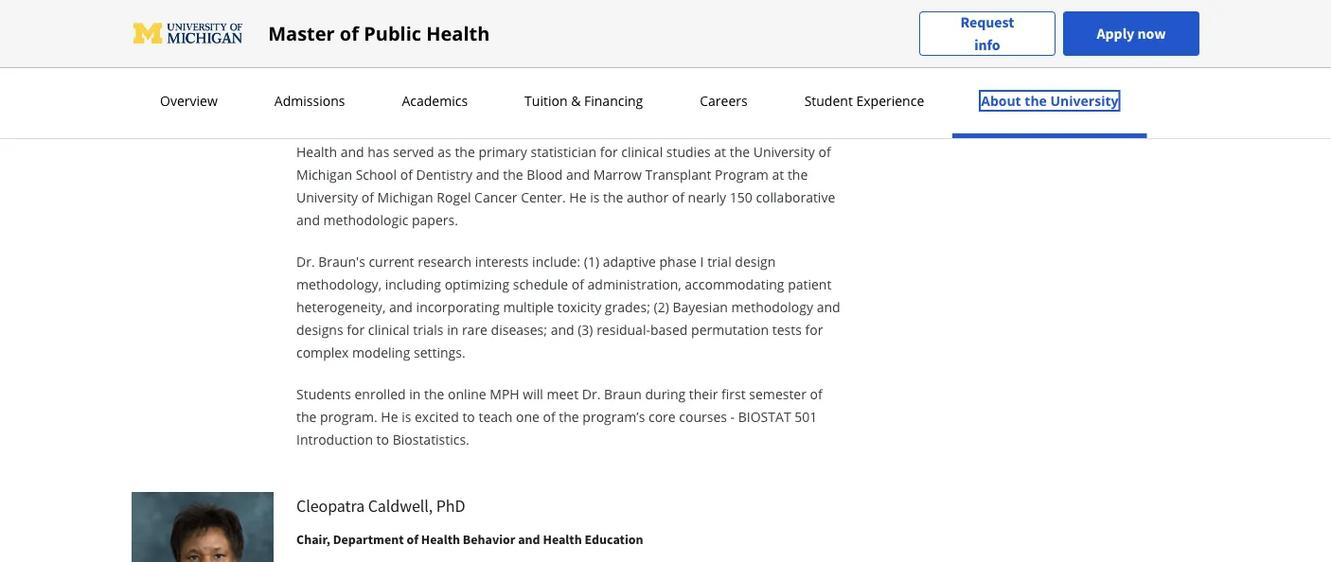 Task type: locate. For each thing, give the bounding box(es) containing it.
dr. inside students enrolled in the online mph will meet dr. braun during their first semester of the program. he is excited to teach one of the program's core courses - biostat 501 introduction to biostatistics.
[[582, 385, 601, 403]]

university down apply
[[1051, 92, 1119, 110]]

1 horizontal spatial school
[[737, 120, 778, 138]]

0 vertical spatial at
[[714, 143, 726, 161]]

of down student
[[819, 143, 831, 161]]

student experience link
[[799, 92, 930, 110]]

current
[[369, 252, 414, 270]]

(1)
[[584, 252, 600, 270]]

including
[[385, 275, 441, 293]]

dentistry
[[416, 165, 473, 183]]

biostatistics
[[370, 22, 441, 39], [515, 52, 588, 70]]

accommodating
[[685, 275, 785, 293]]

2 horizontal spatial to
[[680, 74, 692, 92]]

of up graduate
[[714, 52, 727, 70]]

0 vertical spatial he
[[570, 188, 587, 206]]

tests
[[773, 321, 802, 339]]

in up faculty
[[500, 52, 511, 70]]

will
[[523, 385, 543, 403]]

braun up joined
[[319, 52, 356, 70]]

the up excited
[[424, 385, 445, 403]]

marrow
[[594, 165, 642, 183]]

university of michigan image
[[132, 18, 245, 49]]

at
[[714, 143, 726, 161], [772, 165, 784, 183]]

university down received
[[362, 74, 424, 92]]

and left (3)
[[551, 321, 575, 339]]

health down past in the top left of the page
[[296, 143, 337, 161]]

received
[[360, 52, 412, 70]]

0 horizontal spatial biostatistics
[[370, 22, 441, 39]]

student
[[805, 92, 853, 110]]

metropolitan
[[534, 97, 615, 115]]

to down online in the left bottom of the page
[[463, 408, 475, 426]]

based
[[651, 321, 688, 339]]

150
[[730, 188, 753, 206]]

and up student
[[807, 52, 831, 70]]

faculty
[[502, 74, 543, 92]]

1 vertical spatial courses
[[679, 408, 727, 426]]

in left "rare"
[[447, 321, 459, 339]]

biostatistics.
[[393, 430, 470, 448]]

biostatistics up that
[[515, 52, 588, 70]]

his up insurance
[[696, 74, 714, 92]]

rare
[[462, 321, 488, 339]]

1 vertical spatial biostatistics
[[515, 52, 588, 70]]

include:
[[532, 252, 581, 270]]

designs
[[296, 321, 343, 339]]

studies
[[776, 74, 821, 92], [667, 143, 711, 161]]

to inside the dr. braun received his doctorate in biostatistics from the university of washington and joined the university of michigan faculty that same year. prior to his graduate studies in seattle, dr. braun was an actuary with metropolitan life insurance company. over the past 20 years, dr. braun has taught several biostatistics courses for the school of public health and has served as the primary statistician for clinical studies at the university of michigan school of dentistry and the blood and marrow transplant program at the university of michigan rogel cancer center. he is the author of nearly 150 collaborative and methodologic papers.
[[680, 74, 692, 92]]

0 vertical spatial clinical
[[622, 143, 663, 161]]

program.
[[320, 408, 378, 426]]

health up doctorate
[[426, 20, 490, 46]]

clinical up marrow
[[622, 143, 663, 161]]

to down program.
[[377, 430, 389, 448]]

0 vertical spatial his
[[415, 52, 433, 70]]

of right professor
[[355, 22, 367, 39]]

1 vertical spatial has
[[368, 143, 390, 161]]

experience
[[857, 92, 925, 110]]

1 horizontal spatial has
[[448, 120, 470, 138]]

&
[[571, 92, 581, 110]]

he
[[570, 188, 587, 206], [381, 408, 398, 426]]

in inside dr. braun's current research interests include: (1) adaptive phase i trial design methodology, including optimizing schedule of administration, accommodating patient heterogeneity, and incorporating multiple toxicity grades; (2) bayesian methodology and designs for clinical trials in rare diseases; and (3) residual-based permutation tests for complex modeling settings.
[[447, 321, 459, 339]]

michigan down doctorate
[[443, 74, 499, 92]]

michigan down 20
[[296, 165, 352, 183]]

501
[[795, 408, 818, 426]]

studies up over in the right of the page
[[776, 74, 821, 92]]

courses down insurance
[[641, 120, 689, 138]]

cleopatra caldwell, phd image
[[132, 493, 274, 563]]

braun inside students enrolled in the online mph will meet dr. braun during their first semester of the program. he is excited to teach one of the program's core courses - biostat 501 introduction to biostatistics.
[[604, 385, 642, 403]]

the
[[625, 52, 646, 70], [338, 74, 359, 92], [1025, 92, 1047, 110], [808, 97, 828, 115], [714, 120, 734, 138], [455, 143, 475, 161], [730, 143, 750, 161], [503, 165, 523, 183], [788, 165, 808, 183], [603, 188, 624, 206], [424, 385, 445, 403], [296, 408, 317, 426], [559, 408, 579, 426]]

now
[[1138, 24, 1166, 43]]

collaborative
[[756, 188, 836, 206]]

about the university
[[981, 92, 1119, 110]]

school down served
[[356, 165, 397, 183]]

cleopatra caldwell, phd
[[296, 496, 465, 517]]

0 horizontal spatial is
[[402, 408, 411, 426]]

and down years,
[[341, 143, 364, 161]]

behavior
[[463, 531, 516, 548]]

phd
[[436, 496, 465, 517]]

thomas braun, phd image
[[132, 0, 274, 125]]

has down years,
[[368, 143, 390, 161]]

graduate
[[717, 74, 773, 92]]

public down student
[[798, 120, 835, 138]]

1 vertical spatial is
[[402, 408, 411, 426]]

1 horizontal spatial michigan
[[378, 188, 433, 206]]

chair,
[[296, 531, 330, 548]]

dr. up years,
[[345, 97, 364, 115]]

request
[[961, 13, 1015, 32]]

the up year.
[[625, 52, 646, 70]]

an
[[436, 97, 452, 115]]

at up program
[[714, 143, 726, 161]]

university down over in the right of the page
[[754, 143, 815, 161]]

transplant
[[645, 165, 712, 183]]

0 vertical spatial public
[[364, 20, 421, 46]]

program
[[715, 165, 769, 183]]

school
[[737, 120, 778, 138], [356, 165, 397, 183]]

0 horizontal spatial he
[[381, 408, 398, 426]]

0 vertical spatial to
[[680, 74, 692, 92]]

studies up the transplant
[[667, 143, 711, 161]]

core
[[649, 408, 676, 426]]

modeling
[[352, 343, 410, 361]]

public up received
[[364, 20, 421, 46]]

is
[[590, 188, 600, 206], [402, 408, 411, 426]]

was
[[409, 97, 433, 115]]

1 horizontal spatial his
[[696, 74, 714, 92]]

he right 'center.'
[[570, 188, 587, 206]]

and down including
[[389, 298, 413, 316]]

university
[[649, 52, 711, 70], [362, 74, 424, 92], [1051, 92, 1119, 110], [754, 143, 815, 161], [296, 188, 358, 206]]

in up excited
[[409, 385, 421, 403]]

0 horizontal spatial clinical
[[368, 321, 410, 339]]

braun's
[[319, 252, 365, 270]]

health inside the dr. braun received his doctorate in biostatistics from the university of washington and joined the university of michigan faculty that same year. prior to his graduate studies in seattle, dr. braun was an actuary with metropolitan life insurance company. over the past 20 years, dr. braun has taught several biostatistics courses for the school of public health and has served as the primary statistician for clinical studies at the university of michigan school of dentistry and the blood and marrow transplant program at the university of michigan rogel cancer center. he is the author of nearly 150 collaborative and methodologic papers.
[[296, 143, 337, 161]]

dr. up served
[[385, 120, 404, 138]]

biostatistics up received
[[370, 22, 441, 39]]

of up 501
[[810, 385, 823, 403]]

dr. left braun's
[[296, 252, 315, 270]]

0 horizontal spatial studies
[[667, 143, 711, 161]]

of up toxicity
[[572, 275, 584, 293]]

clinical
[[622, 143, 663, 161], [368, 321, 410, 339]]

his right received
[[415, 52, 433, 70]]

1 vertical spatial he
[[381, 408, 398, 426]]

1 vertical spatial studies
[[667, 143, 711, 161]]

clinical inside the dr. braun received his doctorate in biostatistics from the university of washington and joined the university of michigan faculty that same year. prior to his graduate studies in seattle, dr. braun was an actuary with metropolitan life insurance company. over the past 20 years, dr. braun has taught several biostatistics courses for the school of public health and has served as the primary statistician for clinical studies at the university of michigan school of dentistry and the blood and marrow transplant program at the university of michigan rogel cancer center. he is the author of nearly 150 collaborative and methodologic papers.
[[622, 143, 663, 161]]

0 horizontal spatial his
[[415, 52, 433, 70]]

to right prior
[[680, 74, 692, 92]]

1 horizontal spatial is
[[590, 188, 600, 206]]

0 vertical spatial biostatistics
[[370, 22, 441, 39]]

dr. up joined
[[296, 52, 315, 70]]

of down served
[[400, 165, 413, 183]]

0 horizontal spatial school
[[356, 165, 397, 183]]

0 vertical spatial is
[[590, 188, 600, 206]]

interests
[[475, 252, 529, 270]]

bayesian
[[673, 298, 728, 316]]

seattle,
[[296, 97, 342, 115]]

1 vertical spatial michigan
[[296, 165, 352, 183]]

1 horizontal spatial at
[[772, 165, 784, 183]]

1 vertical spatial public
[[798, 120, 835, 138]]

in
[[500, 52, 511, 70], [824, 74, 836, 92], [447, 321, 459, 339], [409, 385, 421, 403]]

he down enrolled
[[381, 408, 398, 426]]

0 vertical spatial has
[[448, 120, 470, 138]]

meet
[[547, 385, 579, 403]]

careers link
[[694, 92, 754, 110]]

university up prior
[[649, 52, 711, 70]]

grades;
[[605, 298, 651, 316]]

author
[[627, 188, 669, 206]]

online
[[448, 385, 486, 403]]

his
[[415, 52, 433, 70], [696, 74, 714, 92]]

and right behavior
[[518, 531, 540, 548]]

the down 'primary'
[[503, 165, 523, 183]]

0 vertical spatial courses
[[641, 120, 689, 138]]

with
[[504, 97, 531, 115]]

health down phd
[[421, 531, 460, 548]]

clinical up modeling
[[368, 321, 410, 339]]

0 horizontal spatial public
[[364, 20, 421, 46]]

1 horizontal spatial he
[[570, 188, 587, 206]]

about
[[981, 92, 1022, 110]]

is down marrow
[[590, 188, 600, 206]]

public inside the dr. braun received his doctorate in biostatistics from the university of washington and joined the university of michigan faculty that same year. prior to his graduate studies in seattle, dr. braun was an actuary with metropolitan life insurance company. over the past 20 years, dr. braun has taught several biostatistics courses for the school of public health and has served as the primary statistician for clinical studies at the university of michigan school of dentistry and the blood and marrow transplant program at the university of michigan rogel cancer center. he is the author of nearly 150 collaborative and methodologic papers.
[[798, 120, 835, 138]]

0 horizontal spatial to
[[377, 430, 389, 448]]

braun up program's
[[604, 385, 642, 403]]

master of public health
[[268, 20, 490, 46]]

and up braun's
[[296, 211, 320, 229]]

the down students
[[296, 408, 317, 426]]

0 vertical spatial studies
[[776, 74, 821, 92]]

courses down their
[[679, 408, 727, 426]]

in left experience
[[824, 74, 836, 92]]

joined
[[296, 74, 335, 92]]

braun up years,
[[367, 97, 405, 115]]

michigan up papers.
[[378, 188, 433, 206]]

info
[[975, 36, 1001, 54]]

dr. right meet
[[582, 385, 601, 403]]

school down company. on the top right
[[737, 120, 778, 138]]

of down caldwell,
[[407, 531, 419, 548]]

the right joined
[[338, 74, 359, 92]]

1 horizontal spatial public
[[798, 120, 835, 138]]

introduction
[[296, 430, 373, 448]]

financing
[[584, 92, 643, 110]]

of up an
[[427, 74, 440, 92]]

1 vertical spatial clinical
[[368, 321, 410, 339]]

0 vertical spatial school
[[737, 120, 778, 138]]

has up as
[[448, 120, 470, 138]]

dr. braun received his doctorate in biostatistics from the university of washington and joined the university of michigan faculty that same year. prior to his graduate studies in seattle, dr. braun was an actuary with metropolitan life insurance company. over the past 20 years, dr. braun has taught several biostatistics courses for the school of public health and has served as the primary statistician for clinical studies at the university of michigan school of dentistry and the blood and marrow transplant program at the university of michigan rogel cancer center. he is the author of nearly 150 collaborative and methodologic papers.
[[296, 52, 836, 229]]

overview
[[160, 92, 218, 110]]

is left excited
[[402, 408, 411, 426]]

at up collaborative
[[772, 165, 784, 183]]

1 horizontal spatial clinical
[[622, 143, 663, 161]]

about the university link
[[976, 92, 1125, 110]]

clinical inside dr. braun's current research interests include: (1) adaptive phase i trial design methodology, including optimizing schedule of administration, accommodating patient heterogeneity, and incorporating multiple toxicity grades; (2) bayesian methodology and designs for clinical trials in rare diseases; and (3) residual-based permutation tests for complex modeling settings.
[[368, 321, 410, 339]]

0 vertical spatial michigan
[[443, 74, 499, 92]]

methodology
[[732, 298, 814, 316]]

professor of biostatistics
[[296, 22, 441, 39]]

for down heterogeneity,
[[347, 321, 365, 339]]

permutation
[[691, 321, 769, 339]]

(3)
[[578, 321, 593, 339]]

1 horizontal spatial to
[[463, 408, 475, 426]]

master
[[268, 20, 335, 46]]

2 vertical spatial michigan
[[378, 188, 433, 206]]

1 horizontal spatial biostatistics
[[515, 52, 588, 70]]



Task type: vqa. For each thing, say whether or not it's contained in the screenshot.
Log In
no



Task type: describe. For each thing, give the bounding box(es) containing it.
prior
[[646, 74, 676, 92]]

he inside students enrolled in the online mph will meet dr. braun during their first semester of the program. he is excited to teach one of the program's core courses - biostat 501 introduction to biostatistics.
[[381, 408, 398, 426]]

1 vertical spatial his
[[696, 74, 714, 92]]

for down insurance
[[692, 120, 710, 138]]

the down meet
[[559, 408, 579, 426]]

caldwell,
[[368, 496, 433, 517]]

health left education
[[543, 531, 582, 548]]

i
[[700, 252, 704, 270]]

served
[[393, 143, 434, 161]]

student experience
[[805, 92, 925, 110]]

administration,
[[588, 275, 682, 293]]

life
[[618, 97, 640, 115]]

for right tests
[[805, 321, 823, 339]]

tuition & financing link
[[519, 92, 649, 110]]

the right as
[[455, 143, 475, 161]]

primary
[[479, 143, 527, 161]]

dr. braun's current research interests include: (1) adaptive phase i trial design methodology, including optimizing schedule of administration, accommodating patient heterogeneity, and incorporating multiple toxicity grades; (2) bayesian methodology and designs for clinical trials in rare diseases; and (3) residual-based permutation tests for complex modeling settings.
[[296, 252, 841, 361]]

statistician
[[531, 143, 597, 161]]

and down patient
[[817, 298, 841, 316]]

phase
[[660, 252, 697, 270]]

in inside students enrolled in the online mph will meet dr. braun during their first semester of the program. he is excited to teach one of the program's core courses - biostat 501 introduction to biostatistics.
[[409, 385, 421, 403]]

of up methodologic
[[362, 188, 374, 206]]

tuition & financing
[[525, 92, 643, 110]]

academics
[[402, 92, 468, 110]]

professor
[[296, 22, 352, 39]]

trial
[[708, 252, 732, 270]]

complex
[[296, 343, 349, 361]]

tuition
[[525, 92, 568, 110]]

trials
[[413, 321, 444, 339]]

patient
[[788, 275, 832, 293]]

enrolled
[[355, 385, 406, 403]]

the down marrow
[[603, 188, 624, 206]]

careers
[[700, 92, 748, 110]]

braun down was
[[407, 120, 445, 138]]

past
[[296, 120, 323, 138]]

their
[[689, 385, 718, 403]]

biostatistics
[[565, 120, 637, 138]]

0 horizontal spatial has
[[368, 143, 390, 161]]

request info button
[[920, 11, 1056, 56]]

program's
[[583, 408, 645, 426]]

that
[[547, 74, 572, 92]]

papers.
[[412, 211, 458, 229]]

year.
[[612, 74, 643, 92]]

academics link
[[396, 92, 474, 110]]

teach
[[479, 408, 513, 426]]

and up cancer
[[476, 165, 500, 183]]

taught
[[473, 120, 514, 138]]

as
[[438, 143, 452, 161]]

1 vertical spatial school
[[356, 165, 397, 183]]

center.
[[521, 188, 566, 206]]

methodology,
[[296, 275, 382, 293]]

incorporating
[[416, 298, 500, 316]]

the up program
[[730, 143, 750, 161]]

2 vertical spatial to
[[377, 430, 389, 448]]

university up methodologic
[[296, 188, 358, 206]]

one
[[516, 408, 540, 426]]

first
[[722, 385, 746, 403]]

diseases;
[[491, 321, 547, 339]]

blood
[[527, 165, 563, 183]]

research
[[418, 252, 472, 270]]

0 horizontal spatial michigan
[[296, 165, 352, 183]]

and down statistician
[[566, 165, 590, 183]]

for down biostatistics
[[600, 143, 618, 161]]

is inside the dr. braun received his doctorate in biostatistics from the university of washington and joined the university of michigan faculty that same year. prior to his graduate studies in seattle, dr. braun was an actuary with metropolitan life insurance company. over the past 20 years, dr. braun has taught several biostatistics courses for the school of public health and has served as the primary statistician for clinical studies at the university of michigan school of dentistry and the blood and marrow transplant program at the university of michigan rogel cancer center. he is the author of nearly 150 collaborative and methodologic papers.
[[590, 188, 600, 206]]

1 vertical spatial to
[[463, 408, 475, 426]]

the down company. on the top right
[[714, 120, 734, 138]]

actuary
[[455, 97, 501, 115]]

apply
[[1097, 24, 1135, 43]]

company.
[[708, 97, 771, 115]]

the right about
[[1025, 92, 1047, 110]]

1 horizontal spatial studies
[[776, 74, 821, 92]]

mph
[[490, 385, 520, 403]]

students enrolled in the online mph will meet dr. braun during their first semester of the program. he is excited to teach one of the program's core courses - biostat 501 introduction to biostatistics.
[[296, 385, 823, 448]]

the up collaborative
[[788, 165, 808, 183]]

of right master
[[340, 20, 359, 46]]

heterogeneity,
[[296, 298, 386, 316]]

courses inside students enrolled in the online mph will meet dr. braun during their first semester of the program. he is excited to teach one of the program's core courses - biostat 501 introduction to biostatistics.
[[679, 408, 727, 426]]

years,
[[345, 120, 381, 138]]

adaptive
[[603, 252, 656, 270]]

semester
[[749, 385, 807, 403]]

apply now button
[[1064, 11, 1200, 56]]

design
[[735, 252, 776, 270]]

he inside the dr. braun received his doctorate in biostatistics from the university of washington and joined the university of michigan faculty that same year. prior to his graduate studies in seattle, dr. braun was an actuary with metropolitan life insurance company. over the past 20 years, dr. braun has taught several biostatistics courses for the school of public health and has served as the primary statistician for clinical studies at the university of michigan school of dentistry and the blood and marrow transplant program at the university of michigan rogel cancer center. he is the author of nearly 150 collaborative and methodologic papers.
[[570, 188, 587, 206]]

dr. inside dr. braun's current research interests include: (1) adaptive phase i trial design methodology, including optimizing schedule of administration, accommodating patient heterogeneity, and incorporating multiple toxicity grades; (2) bayesian methodology and designs for clinical trials in rare diseases; and (3) residual-based permutation tests for complex modeling settings.
[[296, 252, 315, 270]]

the right over in the right of the page
[[808, 97, 828, 115]]

admissions
[[274, 92, 345, 110]]

1 vertical spatial at
[[772, 165, 784, 183]]

biostatistics inside the dr. braun received his doctorate in biostatistics from the university of washington and joined the university of michigan faculty that same year. prior to his graduate studies in seattle, dr. braun was an actuary with metropolitan life insurance company. over the past 20 years, dr. braun has taught several biostatistics courses for the school of public health and has served as the primary statistician for clinical studies at the university of michigan school of dentistry and the blood and marrow transplant program at the university of michigan rogel cancer center. he is the author of nearly 150 collaborative and methodologic papers.
[[515, 52, 588, 70]]

washington
[[730, 52, 804, 70]]

schedule
[[513, 275, 568, 293]]

request info
[[961, 13, 1015, 54]]

courses inside the dr. braun received his doctorate in biostatistics from the university of washington and joined the university of michigan faculty that same year. prior to his graduate studies in seattle, dr. braun was an actuary with metropolitan life insurance company. over the past 20 years, dr. braun has taught several biostatistics courses for the school of public health and has served as the primary statistician for clinical studies at the university of michigan school of dentistry and the blood and marrow transplant program at the university of michigan rogel cancer center. he is the author of nearly 150 collaborative and methodologic papers.
[[641, 120, 689, 138]]

(2)
[[654, 298, 669, 316]]

during
[[645, 385, 686, 403]]

of right one
[[543, 408, 556, 426]]

20
[[326, 120, 342, 138]]

insurance
[[644, 97, 705, 115]]

students
[[296, 385, 351, 403]]

settings.
[[414, 343, 466, 361]]

of inside dr. braun's current research interests include: (1) adaptive phase i trial design methodology, including optimizing schedule of administration, accommodating patient heterogeneity, and incorporating multiple toxicity grades; (2) bayesian methodology and designs for clinical trials in rare diseases; and (3) residual-based permutation tests for complex modeling settings.
[[572, 275, 584, 293]]

cleopatra
[[296, 496, 365, 517]]

0 horizontal spatial at
[[714, 143, 726, 161]]

of down over in the right of the page
[[782, 120, 794, 138]]

rogel
[[437, 188, 471, 206]]

chair, department of health behavior and health education
[[296, 531, 644, 548]]

toxicity
[[558, 298, 602, 316]]

cancer
[[475, 188, 518, 206]]

optimizing
[[445, 275, 510, 293]]

of down the transplant
[[672, 188, 685, 206]]

biostat
[[738, 408, 791, 426]]

residual-
[[597, 321, 651, 339]]

2 horizontal spatial michigan
[[443, 74, 499, 92]]

is inside students enrolled in the online mph will meet dr. braun during their first semester of the program. he is excited to teach one of the program's core courses - biostat 501 introduction to biostatistics.
[[402, 408, 411, 426]]



